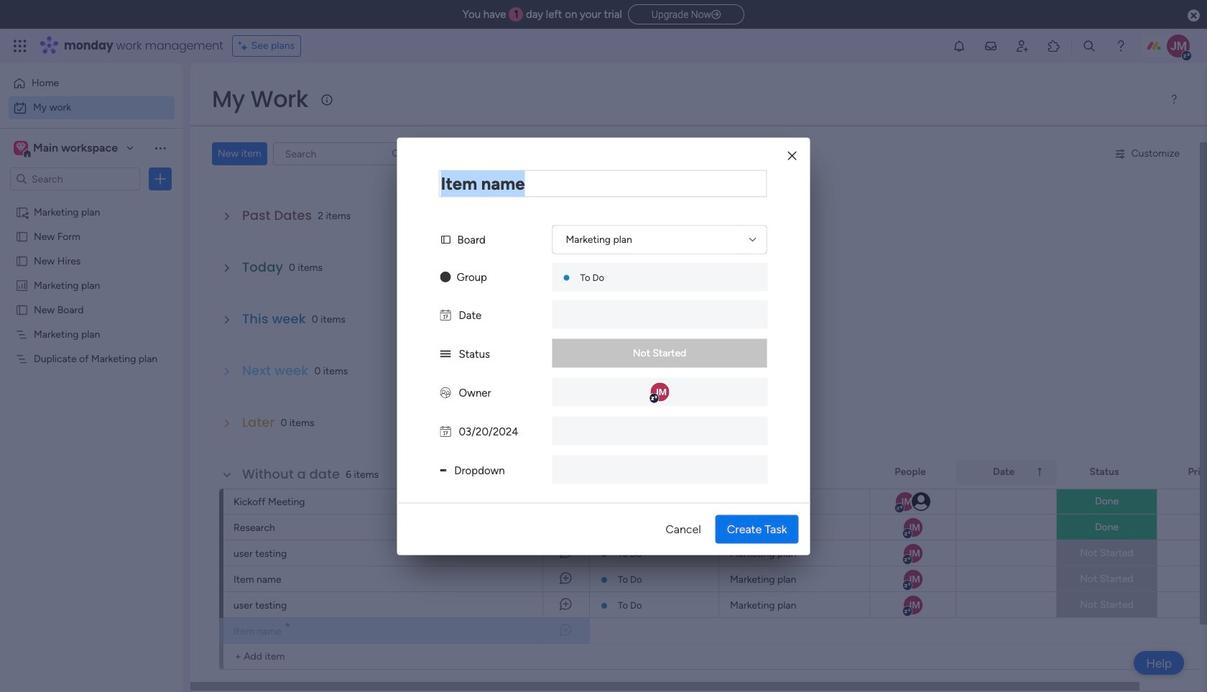 Task type: vqa. For each thing, say whether or not it's contained in the screenshot.
Filter dashboard by text search field
yes



Task type: locate. For each thing, give the bounding box(es) containing it.
list box
[[0, 197, 183, 565]]

see plans image
[[238, 38, 251, 54]]

2 workspace image from the left
[[16, 140, 26, 156]]

public board image
[[15, 229, 29, 243], [15, 254, 29, 267]]

v2 sun image
[[440, 270, 451, 283]]

None field
[[439, 170, 767, 197]]

workspace image
[[14, 140, 28, 156], [16, 140, 26, 156]]

search everything image
[[1082, 39, 1097, 53]]

2 column header from the left
[[719, 460, 870, 484]]

public board image
[[15, 303, 29, 316]]

1 vertical spatial public board image
[[15, 254, 29, 267]]

1 workspace image from the left
[[14, 140, 28, 156]]

help image
[[1114, 39, 1128, 53]]

dialog
[[397, 137, 810, 555]]

dapulse date column image
[[440, 425, 451, 438]]

v2 multiple person column image
[[440, 386, 451, 399]]

1 public board image from the top
[[15, 229, 29, 243]]

monday marketplace image
[[1047, 39, 1062, 53]]

select product image
[[13, 39, 27, 53]]

0 vertical spatial option
[[9, 72, 175, 95]]

None search field
[[273, 142, 408, 165]]

update feed image
[[984, 39, 998, 53]]

column header
[[590, 460, 719, 484], [719, 460, 870, 484], [957, 460, 1057, 484]]

public board image up public dashboard image
[[15, 254, 29, 267]]

jeremy miller image
[[1167, 34, 1190, 57]]

dapulse date column image
[[440, 308, 451, 321]]

search image
[[391, 148, 402, 160]]

option
[[9, 72, 175, 95], [9, 96, 175, 119], [0, 199, 183, 202]]

0 vertical spatial public board image
[[15, 229, 29, 243]]

public dashboard image
[[15, 278, 29, 292]]

public board image down shareable board icon at the top
[[15, 229, 29, 243]]

Search in workspace field
[[30, 171, 120, 187]]

1 vertical spatial option
[[9, 96, 175, 119]]

notifications image
[[952, 39, 967, 53]]

Filter dashboard by text search field
[[273, 142, 408, 165]]



Task type: describe. For each thing, give the bounding box(es) containing it.
sort image
[[1034, 466, 1046, 478]]

workspace selection element
[[14, 139, 120, 158]]

shareable board image
[[15, 205, 29, 218]]

v2 dropdown column image
[[440, 464, 446, 477]]

dapulse rightstroke image
[[712, 9, 721, 20]]

invite members image
[[1016, 39, 1030, 53]]

v2 status image
[[440, 347, 451, 360]]

close image
[[788, 151, 797, 161]]

2 vertical spatial option
[[0, 199, 183, 202]]

2 public board image from the top
[[15, 254, 29, 267]]

3 column header from the left
[[957, 460, 1057, 484]]

dapulse close image
[[1188, 9, 1200, 23]]

1 column header from the left
[[590, 460, 719, 484]]



